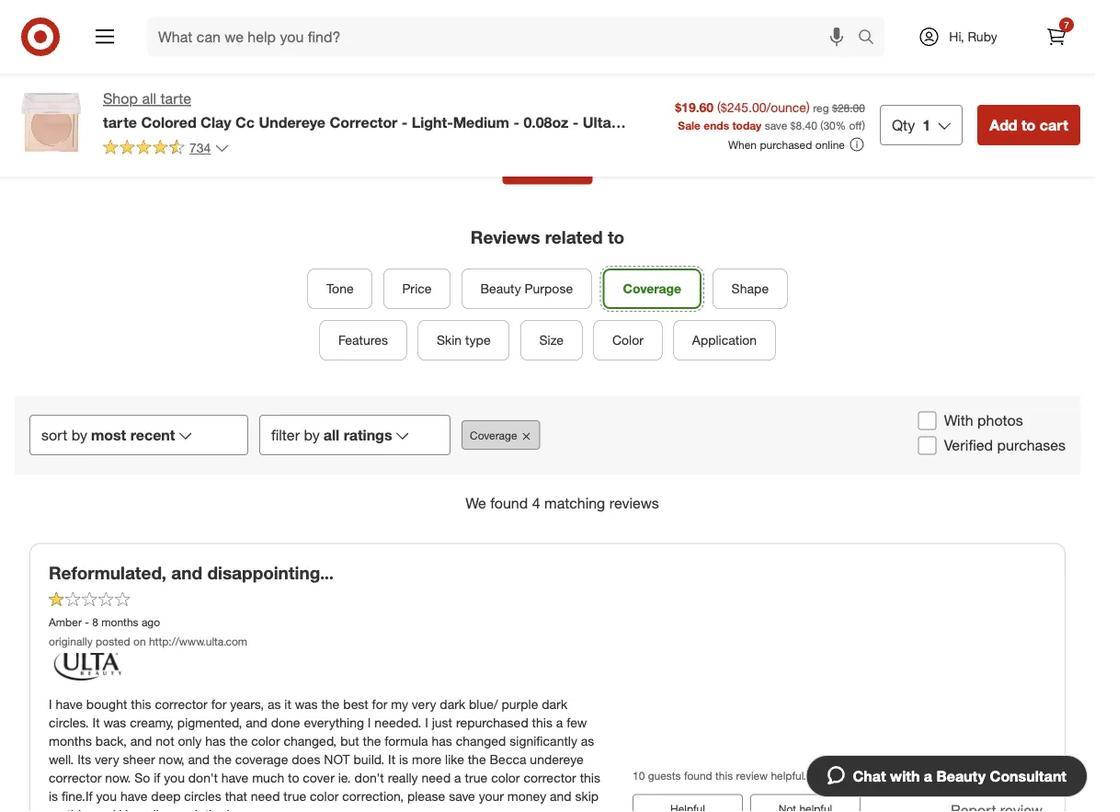 Task type: locate. For each thing, give the bounding box(es) containing it.
all left ratings
[[324, 426, 340, 444]]

don't
[[188, 770, 218, 786], [355, 770, 384, 786]]

on down images
[[546, 36, 561, 52]]

it down bought
[[93, 715, 100, 731]]

0 vertical spatial was
[[295, 696, 318, 712]]

your down images
[[564, 36, 589, 52]]

0 horizontal spatial for
[[211, 696, 227, 712]]

save
[[765, 118, 788, 132], [449, 788, 475, 804]]

best
[[343, 696, 369, 712]]

coverage button up the "color"
[[603, 269, 702, 309]]

1 vertical spatial coverage
[[470, 428, 518, 442]]

1 for from the left
[[211, 696, 227, 712]]

for up pigmented, on the left bottom of page
[[211, 696, 227, 712]]

2 vertical spatial color
[[310, 788, 339, 804]]

1 vertical spatial on
[[133, 634, 146, 648]]

0 vertical spatial review
[[551, 163, 585, 177]]

1 horizontal spatial by
[[304, 426, 320, 444]]

1 horizontal spatial you
[[164, 770, 185, 786]]

features button
[[320, 320, 407, 361]]

related
[[545, 227, 603, 248]]

0 horizontal spatial have
[[56, 696, 83, 712]]

have up very
[[121, 788, 148, 804]]

by
[[72, 426, 87, 444], [304, 426, 320, 444]]

1 horizontal spatial corrector
[[155, 696, 208, 712]]

significantly
[[510, 733, 578, 749]]

color down "becca"
[[491, 770, 520, 786]]

well.
[[49, 751, 74, 768]]

don't down build.
[[355, 770, 384, 786]]

1 vertical spatial review
[[737, 769, 768, 783]]

found right guests
[[684, 769, 713, 783]]

this
[[131, 696, 151, 712], [532, 715, 553, 731], [716, 769, 733, 783], [580, 770, 601, 786], [67, 807, 87, 812]]

1 horizontal spatial is
[[399, 751, 409, 768]]

have up circles.
[[56, 696, 83, 712]]

matching
[[545, 494, 606, 512]]

1 horizontal spatial i
[[368, 715, 371, 731]]

dark
[[440, 696, 466, 712], [542, 696, 568, 712]]

1 vertical spatial beauty
[[481, 281, 521, 297]]

corrector
[[330, 113, 398, 131]]

0 horizontal spatial review
[[551, 163, 585, 177]]

true down changed
[[465, 770, 488, 786]]

is up the really
[[399, 751, 409, 768]]

0 horizontal spatial coverage button
[[462, 420, 541, 450]]

originally
[[49, 634, 93, 648]]

1 vertical spatial to
[[608, 227, 625, 248]]

please
[[408, 788, 446, 804]]

coverage up we
[[470, 428, 518, 442]]

0 vertical spatial coverage
[[623, 281, 682, 297]]

have
[[56, 696, 83, 712], [222, 770, 249, 786], [121, 788, 148, 804]]

shape button
[[713, 269, 788, 309]]

0 vertical spatial on
[[546, 36, 561, 52]]

1 vertical spatial your
[[479, 788, 504, 804]]

reviews related to
[[471, 227, 625, 248]]

1 horizontal spatial all
[[324, 426, 340, 444]]

i have bought this corrector for years, as it was the best for my very dark blue/ purple dark circles. it was creamy, pigmented, and done everything i needed. i just repurchased this a few months back, and not only has the color changed, but the formula has changed significantly as well. its very sheer now, and the coverage does not build. it is more like the becca undereye corrector now. so if you don't have much to cover ie. don't really need a true color corrector this is fine.if you have deep circles that need true color correction, please save your money and skip on this one! very disappointing!
[[49, 696, 601, 812]]

1 vertical spatial save
[[449, 788, 475, 804]]

1 vertical spatial color
[[491, 770, 520, 786]]

0 vertical spatial color
[[251, 733, 280, 749]]

need
[[422, 770, 451, 786], [251, 788, 280, 804]]

and up sheer
[[130, 733, 152, 749]]

0 vertical spatial )
[[807, 99, 810, 115]]

beauty inside shop all tarte tarte colored clay cc undereye corrector - light-medium - 0.08oz - ulta beauty
[[103, 131, 152, 149]]

months down circles.
[[49, 733, 92, 749]]

amber - 8 months ago
[[49, 615, 160, 629]]

by for filter by
[[304, 426, 320, 444]]

%
[[836, 118, 847, 132]]

1 vertical spatial need
[[251, 788, 280, 804]]

and left "skip"
[[550, 788, 572, 804]]

1 vertical spatial it
[[388, 751, 396, 768]]

1 horizontal spatial )
[[863, 118, 866, 132]]

0 horizontal spatial has
[[205, 733, 226, 749]]

ago
[[142, 615, 160, 629]]

your
[[564, 36, 589, 52], [479, 788, 504, 804]]

0 vertical spatial it
[[93, 715, 100, 731]]

0 horizontal spatial to
[[288, 770, 299, 786]]

0 vertical spatial found
[[491, 494, 528, 512]]

very down back,
[[95, 751, 119, 768]]

coverage button
[[603, 269, 702, 309], [462, 420, 541, 450]]

very right my
[[412, 696, 437, 712]]

dark up just
[[440, 696, 466, 712]]

1 horizontal spatial it
[[388, 751, 396, 768]]

1 horizontal spatial color
[[310, 788, 339, 804]]

( up ends
[[718, 99, 721, 115]]

you up one!
[[96, 788, 117, 804]]

has down pigmented, on the left bottom of page
[[205, 733, 226, 749]]

0 horizontal spatial your
[[479, 788, 504, 804]]

on down fine.if
[[49, 807, 63, 812]]

tarte up colored
[[161, 90, 191, 108]]

0 vertical spatial beauty
[[103, 131, 152, 149]]

1 vertical spatial is
[[49, 788, 58, 804]]

) right %
[[863, 118, 866, 132]]

beauty down shop
[[103, 131, 152, 149]]

not
[[324, 751, 350, 768]]

we found 4 matching reviews
[[466, 494, 660, 512]]

as left it
[[268, 696, 281, 712]]

-
[[402, 113, 408, 131], [514, 113, 520, 131], [573, 113, 579, 131], [85, 615, 89, 629]]

you right if
[[164, 770, 185, 786]]

0 vertical spatial you
[[164, 770, 185, 786]]

2 horizontal spatial have
[[222, 770, 249, 786]]

it
[[285, 696, 292, 712]]

0 horizontal spatial very
[[95, 751, 119, 768]]

0 vertical spatial your
[[564, 36, 589, 52]]

disappointing...
[[207, 563, 334, 584]]

this up creamy,
[[131, 696, 151, 712]]

1 horizontal spatial months
[[101, 615, 139, 629]]

search
[[850, 30, 894, 47]]

Verified purchases checkbox
[[919, 437, 937, 455]]

0 horizontal spatial dark
[[440, 696, 466, 712]]

1 vertical spatial was
[[103, 715, 126, 731]]

dark up few
[[542, 696, 568, 712]]

0 horizontal spatial months
[[49, 733, 92, 749]]

only
[[178, 733, 202, 749]]

i up circles.
[[49, 696, 52, 712]]

0 vertical spatial need
[[422, 770, 451, 786]]

2 has from the left
[[432, 733, 452, 749]]

1 horizontal spatial have
[[121, 788, 148, 804]]

ie.
[[338, 770, 351, 786]]

sort by most recent
[[41, 426, 175, 444]]

to down does
[[288, 770, 299, 786]]

1 horizontal spatial dark
[[542, 696, 568, 712]]

1 horizontal spatial your
[[564, 36, 589, 52]]

8
[[92, 615, 98, 629]]

it
[[93, 715, 100, 731], [388, 751, 396, 768]]

your inside i have bought this corrector for years, as it was the best for my very dark blue/ purple dark circles. it was creamy, pigmented, and done everything i needed. i just repurchased this a few months back, and not only has the color changed, but the formula has changed significantly as well. its very sheer now, and the coverage does not build. it is more like the becca undereye corrector now. so if you don't have much to cover ie. don't really need a true color corrector this is fine.if you have deep circles that need true color correction, please save your money and skip on this one! very disappointing!
[[479, 788, 504, 804]]

is
[[399, 751, 409, 768], [49, 788, 58, 804]]

has
[[205, 733, 226, 749], [432, 733, 452, 749]]

- left light-
[[402, 113, 408, 131]]

0 vertical spatial coverage button
[[603, 269, 702, 309]]

)
[[807, 99, 810, 115], [863, 118, 866, 132]]

0 vertical spatial months
[[101, 615, 139, 629]]

( right the '8.40'
[[821, 118, 824, 132]]

0 horizontal spatial on
[[49, 807, 63, 812]]

1 vertical spatial coverage button
[[462, 420, 541, 450]]

color down cover
[[310, 788, 339, 804]]

as down few
[[581, 733, 595, 749]]

i left just
[[425, 715, 429, 731]]

review left helpful.
[[737, 769, 768, 783]]

1 vertical spatial as
[[581, 733, 595, 749]]

a right with
[[924, 767, 933, 785]]

With photos checkbox
[[919, 412, 937, 430]]

1 horizontal spatial don't
[[355, 770, 384, 786]]

for
[[211, 696, 227, 712], [372, 696, 388, 712]]

on down 'ago'
[[133, 634, 146, 648]]

this up significantly at bottom
[[532, 715, 553, 731]]

2 vertical spatial beauty
[[937, 767, 986, 785]]

1 horizontal spatial found
[[684, 769, 713, 783]]

by right filter
[[304, 426, 320, 444]]

need down more
[[422, 770, 451, 786]]

color up the coverage
[[251, 733, 280, 749]]

0 horizontal spatial all
[[142, 90, 156, 108]]

beauty
[[103, 131, 152, 149], [481, 281, 521, 297], [937, 767, 986, 785]]

price button
[[384, 269, 451, 309]]

this right guests
[[716, 769, 733, 783]]

sale
[[678, 118, 701, 132]]

all
[[142, 90, 156, 108], [324, 426, 340, 444]]

was up back,
[[103, 715, 126, 731]]

off
[[850, 118, 863, 132]]

tarte down shop
[[103, 113, 137, 131]]

0 horizontal spatial (
[[718, 99, 721, 115]]

corrector down the undereye
[[524, 770, 577, 786]]

2 by from the left
[[304, 426, 320, 444]]

2 vertical spatial on
[[49, 807, 63, 812]]

1 vertical spatial all
[[324, 426, 340, 444]]

0 vertical spatial all
[[142, 90, 156, 108]]

coverage
[[235, 751, 288, 768]]

circles.
[[49, 715, 89, 731]]

1 don't from the left
[[188, 770, 218, 786]]

cc
[[235, 113, 255, 131]]

) left reg
[[807, 99, 810, 115]]

like
[[445, 751, 464, 768]]

for left my
[[372, 696, 388, 712]]

beauty purpose button
[[462, 269, 592, 309]]

true down cover
[[284, 788, 306, 804]]

0 vertical spatial as
[[268, 696, 281, 712]]

undereye
[[259, 113, 326, 131]]

with
[[945, 412, 974, 430]]

0 horizontal spatial by
[[72, 426, 87, 444]]

have up that
[[222, 770, 249, 786]]

1 horizontal spatial to
[[608, 227, 625, 248]]

save right 'please'
[[449, 788, 475, 804]]

0 horizontal spatial beauty
[[103, 131, 152, 149]]

and up the http://www.ulta.com
[[171, 563, 203, 584]]

much
[[252, 770, 284, 786]]

blue/
[[469, 696, 498, 712]]

to
[[1022, 116, 1036, 134], [608, 227, 625, 248], [288, 770, 299, 786]]

1 horizontal spatial tarte
[[161, 90, 191, 108]]

months up posted
[[101, 615, 139, 629]]

changed,
[[284, 733, 337, 749]]

0 horizontal spatial it
[[93, 715, 100, 731]]

found left the 4
[[491, 494, 528, 512]]

a right write
[[541, 163, 548, 177]]

0 horizontal spatial is
[[49, 788, 58, 804]]

helpful.
[[771, 769, 807, 783]]

1 horizontal spatial review
[[737, 769, 768, 783]]

coverage up the "color"
[[623, 281, 682, 297]]

beauty left 'purpose'
[[481, 281, 521, 297]]

0 horizontal spatial tarte
[[103, 113, 137, 131]]

1 vertical spatial months
[[49, 733, 92, 749]]

2 dark from the left
[[542, 696, 568, 712]]

1 vertical spatial true
[[284, 788, 306, 804]]

by right sort at the bottom left of the page
[[72, 426, 87, 444]]

coverage button up we
[[462, 420, 541, 450]]

don't up the circles
[[188, 770, 218, 786]]

1 by from the left
[[72, 426, 87, 444]]

corrector
[[155, 696, 208, 712], [49, 770, 102, 786], [524, 770, 577, 786]]

add
[[990, 116, 1018, 134]]

a
[[541, 163, 548, 177], [556, 715, 563, 731], [924, 767, 933, 785], [455, 770, 462, 786]]

1 horizontal spatial save
[[765, 118, 788, 132]]

application button
[[674, 320, 776, 361]]

a inside button
[[541, 163, 548, 177]]

reviews
[[471, 227, 540, 248]]

1 horizontal spatial for
[[372, 696, 388, 712]]

i down best
[[368, 715, 371, 731]]

to right related
[[608, 227, 625, 248]]

1 dark from the left
[[440, 696, 466, 712]]

creamy,
[[130, 715, 174, 731]]

write a review
[[511, 163, 585, 177]]

has down just
[[432, 733, 452, 749]]

your left money
[[479, 788, 504, 804]]

reformulated,
[[49, 563, 166, 584]]

corrector up pigmented, on the left bottom of page
[[155, 696, 208, 712]]

filter
[[271, 426, 300, 444]]

is left fine.if
[[49, 788, 58, 804]]

my
[[391, 696, 408, 712]]

1 horizontal spatial coverage button
[[603, 269, 702, 309]]

medium
[[453, 113, 510, 131]]

hi,
[[950, 29, 965, 45]]

pigmented,
[[177, 715, 242, 731]]

2 horizontal spatial to
[[1022, 116, 1036, 134]]

a left few
[[556, 715, 563, 731]]

need down much
[[251, 788, 280, 804]]

to right add
[[1022, 116, 1036, 134]]

beauty right with
[[937, 767, 986, 785]]

0 vertical spatial tarte
[[161, 90, 191, 108]]

was right it
[[295, 696, 318, 712]]

1 horizontal spatial coverage
[[623, 281, 682, 297]]

save left $
[[765, 118, 788, 132]]

corrector up fine.if
[[49, 770, 102, 786]]

with photos
[[945, 412, 1024, 430]]

qty
[[892, 116, 916, 134]]

review right write
[[551, 163, 585, 177]]

light-
[[412, 113, 453, 131]]

0 vertical spatial (
[[718, 99, 721, 115]]

all right shop
[[142, 90, 156, 108]]

it up the really
[[388, 751, 396, 768]]

2 vertical spatial to
[[288, 770, 299, 786]]

with
[[891, 767, 920, 785]]

1 vertical spatial you
[[96, 788, 117, 804]]



Task type: describe. For each thing, give the bounding box(es) containing it.
images
[[537, 17, 579, 34]]

0 horizontal spatial was
[[103, 715, 126, 731]]

bought
[[86, 696, 127, 712]]

$245.00
[[721, 99, 767, 115]]

1 vertical spatial tarte
[[103, 113, 137, 131]]

all inside shop all tarte tarte colored clay cc undereye corrector - light-medium - 0.08oz - ulta beauty
[[142, 90, 156, 108]]

the up build.
[[363, 733, 381, 749]]

selections.
[[517, 54, 579, 70]]

the up everything
[[321, 696, 340, 712]]

sort
[[41, 426, 67, 444]]

one!
[[91, 807, 116, 812]]

0 horizontal spatial i
[[49, 696, 52, 712]]

circles
[[184, 788, 222, 804]]

just
[[432, 715, 453, 731]]

this up "skip"
[[580, 770, 601, 786]]

ulta
[[583, 113, 612, 131]]

filters
[[551, 76, 582, 92]]

posted
[[96, 634, 130, 648]]

save inside $19.60 ( $245.00 /ounce ) reg $28.00 sale ends today save $ 8.40 ( 30 % off )
[[765, 118, 788, 132]]

0 horizontal spatial color
[[251, 733, 280, 749]]

734
[[190, 140, 211, 156]]

0 horizontal spatial you
[[96, 788, 117, 804]]

undereye
[[530, 751, 584, 768]]

4
[[532, 494, 541, 512]]

purchased
[[760, 138, 813, 151]]

skin
[[437, 332, 462, 348]]

if
[[154, 770, 161, 786]]

a inside button
[[924, 767, 933, 785]]

$
[[791, 118, 796, 132]]

- left ulta at the top right of the page
[[573, 113, 579, 131]]

no
[[517, 17, 534, 34]]

2 vertical spatial have
[[121, 788, 148, 804]]

did
[[810, 769, 827, 783]]

online
[[816, 138, 845, 151]]

reset
[[514, 76, 547, 92]]

when purchased online
[[729, 138, 845, 151]]

1 horizontal spatial need
[[422, 770, 451, 786]]

on inside i have bought this corrector for years, as it was the best for my very dark blue/ purple dark circles. it was creamy, pigmented, and done everything i needed. i just repurchased this a few months back, and not only has the color changed, but the formula has changed significantly as well. its very sheer now, and the coverage does not build. it is more like the becca undereye corrector now. so if you don't have much to cover ie. don't really need a true color corrector this is fine.if you have deep circles that need true color correction, please save your money and skip on this one! very disappointing!
[[49, 807, 63, 812]]

1 horizontal spatial was
[[295, 696, 318, 712]]

to inside add to cart button
[[1022, 116, 1036, 134]]

0 vertical spatial true
[[465, 770, 488, 786]]

application
[[693, 332, 757, 348]]

0 horizontal spatial corrector
[[49, 770, 102, 786]]

- left 8
[[85, 615, 89, 629]]

needed.
[[375, 715, 422, 731]]

1 vertical spatial very
[[95, 751, 119, 768]]

a down like
[[455, 770, 462, 786]]

now.
[[105, 770, 131, 786]]

the down pigmented, on the left bottom of page
[[214, 751, 232, 768]]

1 horizontal spatial on
[[133, 634, 146, 648]]

10 guests found this review helpful. did you?
[[633, 769, 854, 783]]

amber
[[49, 615, 82, 629]]

back,
[[96, 733, 127, 749]]

0 vertical spatial is
[[399, 751, 409, 768]]

2 horizontal spatial color
[[491, 770, 520, 786]]

$19.60
[[676, 99, 714, 115]]

price
[[403, 281, 432, 297]]

does
[[292, 751, 321, 768]]

2 don't from the left
[[355, 770, 384, 786]]

0 horizontal spatial found
[[491, 494, 528, 512]]

/ounce
[[767, 99, 807, 115]]

7 link
[[1037, 17, 1077, 57]]

done
[[271, 715, 300, 731]]

ratings
[[344, 426, 392, 444]]

few
[[567, 715, 587, 731]]

7
[[1065, 19, 1070, 30]]

http://www.ulta.com
[[149, 634, 248, 648]]

guests
[[648, 769, 681, 783]]

reviews
[[610, 494, 660, 512]]

image of tarte colored clay cc undereye corrector - light-medium - 0.08oz - ulta beauty image
[[15, 88, 88, 162]]

based
[[507, 36, 542, 52]]

0 horizontal spatial )
[[807, 99, 810, 115]]

really
[[388, 770, 418, 786]]

type
[[465, 332, 491, 348]]

recent
[[130, 426, 175, 444]]

this down fine.if
[[67, 807, 87, 812]]

today
[[733, 118, 762, 132]]

shop all tarte tarte colored clay cc undereye corrector - light-medium - 0.08oz - ulta beauty
[[103, 90, 612, 149]]

consultant
[[991, 767, 1067, 785]]

sheer
[[123, 751, 155, 768]]

now,
[[159, 751, 185, 768]]

What can we help you find? suggestions appear below search field
[[147, 17, 863, 57]]

purple
[[502, 696, 539, 712]]

0 horizontal spatial need
[[251, 788, 280, 804]]

so
[[135, 770, 150, 786]]

add to cart button
[[978, 105, 1081, 145]]

becca
[[490, 751, 527, 768]]

1 vertical spatial (
[[821, 118, 824, 132]]

by for sort by
[[72, 426, 87, 444]]

originally posted on http://www.ulta.com
[[49, 634, 248, 648]]

1 vertical spatial )
[[863, 118, 866, 132]]

hi, ruby
[[950, 29, 998, 45]]

2 horizontal spatial beauty
[[937, 767, 986, 785]]

size button
[[521, 320, 583, 361]]

but
[[341, 733, 359, 749]]

0 horizontal spatial true
[[284, 788, 306, 804]]

shop
[[103, 90, 138, 108]]

write
[[511, 163, 538, 177]]

colored
[[141, 113, 197, 131]]

734 link
[[103, 139, 229, 160]]

filter by all ratings
[[271, 426, 392, 444]]

size
[[540, 332, 564, 348]]

2 horizontal spatial i
[[425, 715, 429, 731]]

1 vertical spatial have
[[222, 770, 249, 786]]

the up the coverage
[[229, 733, 248, 749]]

save inside i have bought this corrector for years, as it was the best for my very dark blue/ purple dark circles. it was creamy, pigmented, and done everything i needed. i just repurchased this a few months back, and not only has the color changed, but the formula has changed significantly as well. its very sheer now, and the coverage does not build. it is more like the becca undereye corrector now. so if you don't have much to cover ie. don't really need a true color corrector this is fine.if you have deep circles that need true color correction, please save your money and skip on this one! very disappointing!
[[449, 788, 475, 804]]

ruby
[[968, 29, 998, 45]]

1 vertical spatial found
[[684, 769, 713, 783]]

review inside write a review button
[[551, 163, 585, 177]]

1 has from the left
[[205, 733, 226, 749]]

chat with a beauty consultant
[[853, 767, 1067, 785]]

- left 0.08oz
[[514, 113, 520, 131]]

and down years,
[[246, 715, 268, 731]]

2 for from the left
[[372, 696, 388, 712]]

when
[[729, 138, 757, 151]]

and down only
[[188, 751, 210, 768]]

verified
[[945, 437, 994, 455]]

you?
[[830, 769, 854, 783]]

months inside i have bought this corrector for years, as it was the best for my very dark blue/ purple dark circles. it was creamy, pigmented, and done everything i needed. i just repurchased this a few months back, and not only has the color changed, but the formula has changed significantly as well. its very sheer now, and the coverage does not build. it is more like the becca undereye corrector now. so if you don't have much to cover ie. don't really need a true color corrector this is fine.if you have deep circles that need true color correction, please save your money and skip on this one! very disappointing!
[[49, 733, 92, 749]]

on inside no images based on your selections. reset filters
[[546, 36, 561, 52]]

formula
[[385, 733, 428, 749]]

beauty purpose
[[481, 281, 573, 297]]

more
[[412, 751, 442, 768]]

0 vertical spatial very
[[412, 696, 437, 712]]

chat
[[853, 767, 887, 785]]

to inside i have bought this corrector for years, as it was the best for my very dark blue/ purple dark circles. it was creamy, pigmented, and done everything i needed. i just repurchased this a few months back, and not only has the color changed, but the formula has changed significantly as well. its very sheer now, and the coverage does not build. it is more like the becca undereye corrector now. so if you don't have much to cover ie. don't really need a true color corrector this is fine.if you have deep circles that need true color correction, please save your money and skip on this one! very disappointing!
[[288, 770, 299, 786]]

most
[[91, 426, 126, 444]]

clay
[[201, 113, 231, 131]]

color
[[613, 332, 644, 348]]

0 horizontal spatial coverage
[[470, 428, 518, 442]]

ends
[[704, 118, 730, 132]]

repurchased
[[456, 715, 529, 731]]

2 horizontal spatial corrector
[[524, 770, 577, 786]]

qty 1
[[892, 116, 931, 134]]

1 horizontal spatial as
[[581, 733, 595, 749]]

the down changed
[[468, 751, 486, 768]]

search button
[[850, 17, 894, 61]]

1 horizontal spatial beauty
[[481, 281, 521, 297]]

your inside no images based on your selections. reset filters
[[564, 36, 589, 52]]



Task type: vqa. For each thing, say whether or not it's contained in the screenshot.
purple at the bottom left
yes



